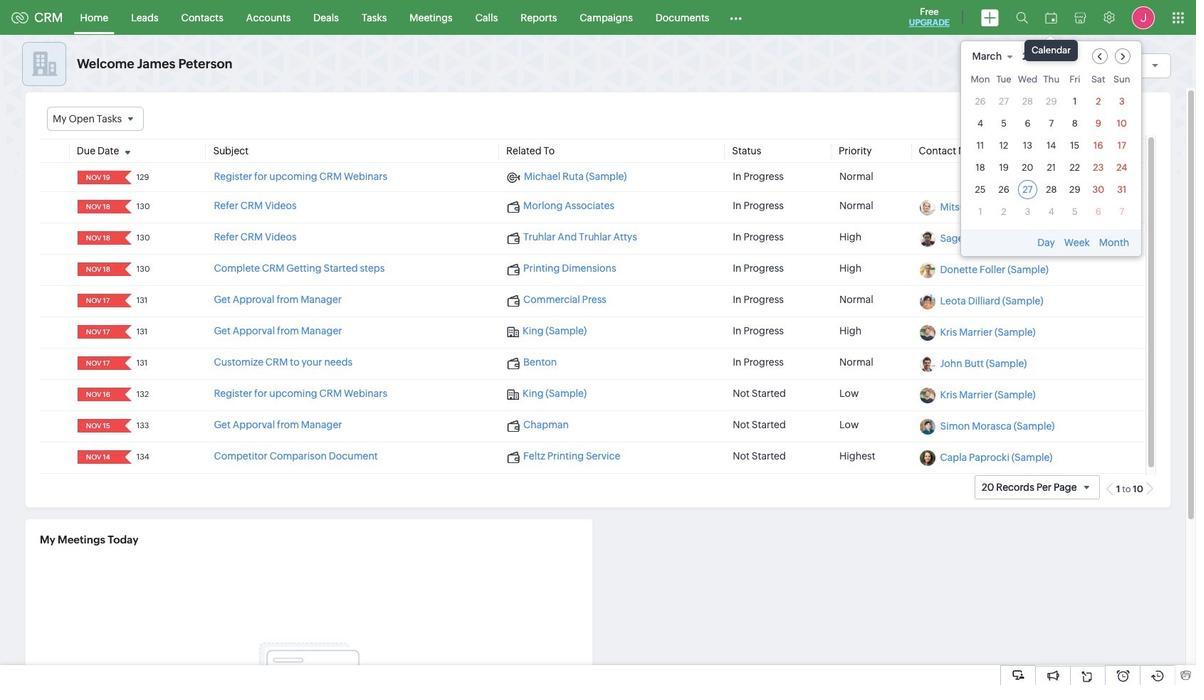 Task type: describe. For each thing, give the bounding box(es) containing it.
profile image
[[1132, 6, 1155, 29]]

calendar image
[[1045, 12, 1057, 23]]

friday column header
[[1066, 74, 1085, 89]]

3 row from the top
[[971, 114, 1132, 133]]

sunday column header
[[1113, 74, 1132, 89]]

4 row from the top
[[971, 136, 1132, 155]]

5 row from the top
[[971, 158, 1132, 177]]

1 row from the top
[[971, 74, 1132, 89]]

search element
[[1008, 0, 1037, 35]]

profile element
[[1124, 0, 1164, 35]]

monday column header
[[971, 74, 990, 89]]



Task type: locate. For each thing, give the bounding box(es) containing it.
7 row from the top
[[971, 202, 1132, 221]]

None field
[[972, 48, 1020, 64], [1022, 48, 1065, 64], [47, 107, 144, 131], [82, 171, 115, 185], [82, 200, 115, 214], [82, 232, 115, 245], [82, 263, 115, 276], [82, 294, 115, 308], [82, 326, 115, 339], [82, 357, 115, 370], [82, 388, 115, 402], [82, 420, 115, 433], [82, 451, 115, 464], [972, 48, 1020, 64], [1022, 48, 1065, 64], [47, 107, 144, 131], [82, 171, 115, 185], [82, 200, 115, 214], [82, 232, 115, 245], [82, 263, 115, 276], [82, 294, 115, 308], [82, 326, 115, 339], [82, 357, 115, 370], [82, 388, 115, 402], [82, 420, 115, 433], [82, 451, 115, 464]]

grid
[[961, 71, 1142, 230]]

create menu element
[[973, 0, 1008, 35]]

wednesday column header
[[1018, 74, 1038, 89]]

Other Modules field
[[721, 6, 752, 29]]

2 row from the top
[[971, 92, 1132, 111]]

tuesday column header
[[995, 74, 1014, 89]]

search image
[[1016, 11, 1028, 23]]

thursday column header
[[1042, 74, 1061, 89]]

logo image
[[11, 12, 28, 23]]

create menu image
[[981, 9, 999, 26]]

row
[[971, 74, 1132, 89], [971, 92, 1132, 111], [971, 114, 1132, 133], [971, 136, 1132, 155], [971, 158, 1132, 177], [971, 180, 1132, 199], [971, 202, 1132, 221]]

6 row from the top
[[971, 180, 1132, 199]]

saturday column header
[[1089, 74, 1108, 89]]



Task type: vqa. For each thing, say whether or not it's contained in the screenshot.
left To
no



